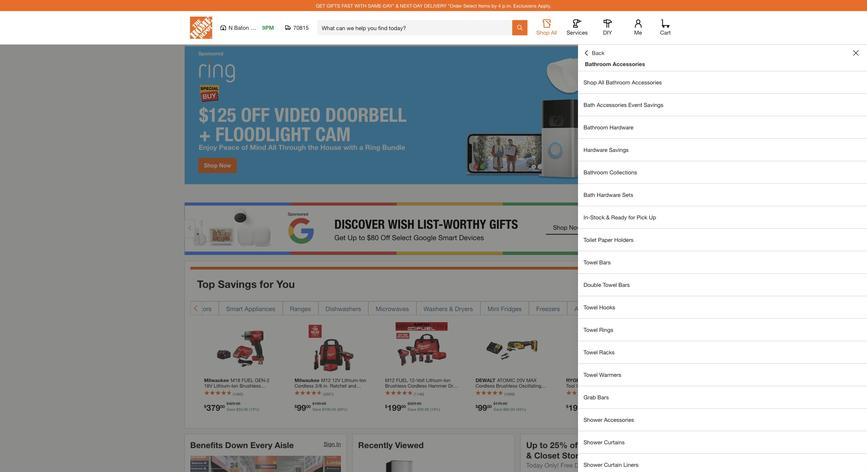 Task type: vqa. For each thing, say whether or not it's contained in the screenshot.
Tool within the ONE+ 18V Cordless 6- Tool Combo Kit with 1.5 Ah Battery, 4.0 Ah Battery, and Charger
yes



Task type: describe. For each thing, give the bounding box(es) containing it.
storage
[[562, 451, 594, 461]]

brushless inside the m12 fuel 12-volt lithium-ion brushless cordless hammer drill and impact driver combo kit w/2 batteries and bag (2-tool)
[[385, 383, 407, 389]]

back button
[[584, 50, 605, 56]]

1.5
[[612, 383, 619, 389]]

1 horizontal spatial up
[[649, 214, 657, 221]]

special buy logo image
[[650, 442, 677, 469]]

accessories for shower accessories
[[605, 417, 635, 423]]

bars for towel bars
[[600, 259, 611, 266]]

149
[[659, 403, 673, 413]]

9pm
[[262, 24, 274, 31]]

$ 199 00 $ 229 . 00 save $ 30 . 00 ( 13 %)
[[385, 402, 441, 413]]

12v
[[332, 378, 341, 384]]

50 inside the $ 99 00 $ 199 . 00 save $ 100 . 00 ( 50 %)
[[339, 408, 343, 412]]

m18 fuel gen-2 18v lithium-ion brushless cordless mid torque 1/2 in. impact wrench f ring w/5.0ah starter kit image
[[215, 322, 267, 375]]

sign in link
[[324, 441, 341, 447]]

cordless inside atomic 20v max cordless brushless oscillating multi tool with (1) 20v 2.0ah battery and charger
[[476, 383, 495, 389]]

70815
[[294, 24, 309, 31]]

ion inside m12 12v lithium-ion cordless 3/8 in. ratchet and screwdriver combo kit (2-tool) with battery, charger, tool bag
[[360, 378, 367, 384]]

day*
[[384, 3, 395, 8]]

cart link
[[658, 19, 674, 36]]

m12 12v lithium-ion cordless 3/8 in. ratchet and screwdriver combo kit (2-tool) with battery, charger, tool bag image
[[305, 322, 358, 375]]

towel for towel bars
[[584, 259, 598, 266]]

0 horizontal spatial ah
[[593, 389, 598, 395]]

100 inside $ 199 00 save $ 100 . 00 ( 33 %)
[[601, 408, 607, 412]]

diy
[[604, 29, 613, 36]]

hardware savings
[[584, 147, 629, 153]]

(2- inside m12 12v lithium-ion cordless 3/8 in. ratchet and screwdriver combo kit (2-tool) with battery, charger, tool bag
[[347, 389, 352, 395]]

ranges button
[[283, 302, 319, 315]]

%) inside $ 199 00 save $ 100 . 00 ( 33 %)
[[619, 408, 624, 412]]

shop all
[[537, 29, 558, 36]]

savings for hardware savings
[[610, 147, 629, 153]]

bath accessories event savings
[[584, 102, 664, 108]]

hammer
[[429, 383, 447, 389]]

by
[[492, 3, 497, 8]]

microwaves
[[376, 305, 409, 313]]

top savings for you
[[197, 278, 295, 291]]

towel hooks
[[584, 304, 616, 311]]

ratchet
[[330, 383, 347, 389]]

bathroom for hardware
[[584, 124, 609, 131]]

in.
[[324, 383, 329, 389]]

$ 149 00
[[657, 403, 678, 413]]

towel warmers
[[584, 372, 622, 378]]

appliance parts
[[575, 305, 619, 313]]

3/8
[[315, 383, 322, 389]]

shop all button
[[536, 19, 558, 36]]

shop for shop all bathroom accessories
[[584, 79, 597, 86]]

curtain
[[605, 462, 622, 468]]

sign
[[324, 441, 335, 447]]

me
[[635, 29, 643, 36]]

apply.
[[538, 3, 552, 8]]

%) for $ 379 00 $ 429 . 00 save $ 50 . 00 ( 12 %)
[[255, 408, 259, 412]]

battery
[[476, 394, 492, 400]]

towel right double
[[603, 282, 617, 288]]

recently
[[358, 441, 393, 450]]

save for $ 99 00 $ 179 . 00 save $ 80 . 00 ( 45 %)
[[494, 408, 503, 412]]

items
[[479, 3, 491, 8]]

smart appliances
[[226, 305, 276, 313]]

& inside up to 25% off select garage & closet storage solutions today only! free delivery
[[527, 451, 532, 461]]

2 horizontal spatial battery,
[[600, 389, 616, 395]]

fuel
[[396, 378, 408, 384]]

( inside $ 199 00 $ 229 . 00 save $ 30 . 00 ( 13 %)
[[430, 408, 432, 412]]

atomic
[[498, 378, 516, 384]]

hardware savings link
[[579, 139, 868, 161]]

50 inside "$ 379 00 $ 429 . 00 save $ 50 . 00 ( 12 %)"
[[239, 408, 243, 412]]

7.1 cu. ft. top freezer refrigerator in stainless steel look image
[[367, 458, 432, 473]]

bathroom hardware
[[584, 124, 634, 131]]

up inside up to 25% off select garage & closet storage solutions today only! free delivery
[[527, 441, 538, 450]]

max
[[527, 378, 537, 384]]

volt
[[417, 378, 425, 384]]

atomic 20v max cordless brushless oscillating multi tool with (1) 20v 2.0ah battery and charger
[[476, 378, 542, 400]]

get gifts fast with same-day* & next-day delivery *order select items by 4 p.m. exclusions apply.
[[316, 3, 552, 8]]

day
[[414, 3, 423, 8]]

combo inside m12 12v lithium-ion cordless 3/8 in. ratchet and screwdriver combo kit (2-tool) with battery, charger, tool bag
[[322, 389, 338, 395]]

$ inside $ 149 00
[[657, 404, 659, 409]]

( 1465 )
[[233, 392, 243, 397]]

for inside menu
[[629, 214, 636, 221]]

) for atomic 20v max cordless brushless oscillating multi tool with (1) 20v 2.0ah battery and charger
[[514, 392, 515, 397]]

double towel bars
[[584, 282, 630, 288]]

drawer close image
[[854, 50, 859, 56]]

& inside menu
[[607, 214, 610, 221]]

4
[[499, 3, 501, 8]]

tool inside atomic 20v max cordless brushless oscillating multi tool with (1) 20v 2.0ah battery and charger
[[488, 389, 497, 395]]

in-stock & ready for pick up link
[[579, 206, 868, 229]]

recently viewed
[[358, 441, 424, 450]]

solutions
[[596, 451, 633, 461]]

bathroom accessories
[[585, 61, 646, 67]]

towel for towel warmers
[[584, 372, 598, 378]]

179
[[496, 402, 502, 406]]

paper
[[599, 237, 613, 243]]

sign in card banner image
[[190, 456, 341, 473]]

*order
[[448, 3, 462, 8]]

$ 99 00 $ 199 . 00 save $ 100 . 00 ( 50 %)
[[295, 402, 348, 413]]

driver
[[411, 389, 424, 395]]

menu containing shop all bathroom accessories
[[579, 71, 868, 473]]

liners
[[624, 462, 639, 468]]

atomic 20-volt max lithium-ion cordless combo kit (2-tool) with (2) 2.0ah batteries, charger and bag image
[[668, 322, 720, 375]]

ion inside the m12 fuel 12-volt lithium-ion brushless cordless hammer drill and impact driver combo kit w/2 batteries and bag (2-tool)
[[444, 378, 451, 384]]

25%
[[550, 441, 568, 450]]

charger inside atomic 20v max cordless brushless oscillating multi tool with (1) 20v 2.0ah battery and charger
[[502, 394, 520, 400]]

in
[[337, 441, 341, 447]]

and inside one+ 18v cordless 6- tool combo kit with 1.5 ah battery, 4.0 ah battery, and charger
[[618, 389, 626, 395]]

80
[[506, 408, 510, 412]]

collections
[[610, 169, 638, 176]]

dishwashers
[[326, 305, 361, 313]]

hardware for bath
[[597, 192, 621, 198]]

bath for bath accessories event savings
[[584, 102, 596, 108]]

cordless inside the m12 fuel 12-volt lithium-ion brushless cordless hammer drill and impact driver combo kit w/2 batteries and bag (2-tool)
[[408, 383, 427, 389]]

cordless inside one+ 18v cordless 6- tool combo kit with 1.5 ah battery, 4.0 ah battery, and charger
[[608, 378, 627, 384]]

toilet paper holders link
[[579, 229, 868, 251]]

freezers
[[537, 305, 560, 313]]

refrigerators button
[[168, 302, 219, 315]]

100 inside the $ 99 00 $ 199 . 00 save $ 100 . 00 ( 50 %)
[[325, 408, 331, 412]]

(2- inside the m12 fuel 12-volt lithium-ion brushless cordless hammer drill and impact driver combo kit w/2 batteries and bag (2-tool)
[[426, 394, 431, 400]]

brushless inside atomic 20v max cordless brushless oscillating multi tool with (1) 20v 2.0ah battery and charger
[[497, 383, 518, 389]]

fast
[[342, 3, 353, 8]]

fridges
[[501, 305, 522, 313]]

bathroom hardware link
[[579, 116, 868, 139]]

( 3830 )
[[595, 392, 606, 397]]

lithium- inside m12 12v lithium-ion cordless 3/8 in. ratchet and screwdriver combo kit (2-tool) with battery, charger, tool bag
[[342, 378, 360, 384]]

towel racks link
[[579, 342, 868, 364]]

ryobi
[[567, 378, 582, 384]]

tool inside m12 12v lithium-ion cordless 3/8 in. ratchet and screwdriver combo kit (2-tool) with battery, charger, tool bag
[[343, 394, 352, 400]]

99 for m12 12v lithium-ion cordless 3/8 in. ratchet and screwdriver combo kit (2-tool) with battery, charger, tool bag
[[297, 403, 306, 413]]

event
[[629, 102, 643, 108]]

) for m12 12v lithium-ion cordless 3/8 in. ratchet and screwdriver combo kit (2-tool) with battery, charger, tool bag
[[333, 392, 334, 397]]

and inside atomic 20v max cordless brushless oscillating multi tool with (1) 20v 2.0ah battery and charger
[[493, 394, 501, 400]]

$ 379 00 $ 429 . 00 save $ 50 . 00 ( 12 %)
[[204, 402, 259, 413]]

0 vertical spatial select
[[464, 3, 477, 8]]

199 for $ 199 00 $ 229 . 00 save $ 30 . 00 ( 13 %)
[[388, 403, 402, 413]]

m12 for in.
[[321, 378, 331, 384]]

kit inside m12 12v lithium-ion cordless 3/8 in. ratchet and screwdriver combo kit (2-tool) with battery, charger, tool bag
[[339, 389, 345, 395]]

towel racks
[[584, 349, 615, 356]]

services button
[[567, 19, 589, 36]]

toilet paper holders
[[584, 237, 634, 243]]

bathroom inside "link"
[[606, 79, 631, 86]]

with inside one+ 18v cordless 6- tool combo kit with 1.5 ah battery, 4.0 ah battery, and charger
[[601, 383, 610, 389]]

stock
[[591, 214, 605, 221]]

%) for $ 199 00 $ 229 . 00 save $ 30 . 00 ( 13 %)
[[436, 408, 441, 412]]

m12 for brushless
[[385, 378, 395, 384]]

towel bars
[[584, 259, 611, 266]]



Task type: locate. For each thing, give the bounding box(es) containing it.
smart appliances button
[[219, 302, 283, 315]]

0 horizontal spatial for
[[260, 278, 274, 291]]

in-
[[584, 214, 591, 221]]

batteries
[[385, 394, 405, 400]]

baton
[[234, 24, 249, 31]]

4 %) from the left
[[522, 408, 527, 412]]

1 99 from the left
[[297, 403, 306, 413]]

bathroom
[[585, 61, 612, 67], [606, 79, 631, 86], [584, 124, 609, 131], [584, 169, 609, 176]]

1 charger from the left
[[502, 394, 520, 400]]

1 horizontal spatial savings
[[610, 147, 629, 153]]

bath up bathroom hardware
[[584, 102, 596, 108]]

1 horizontal spatial ah
[[620, 383, 626, 389]]

1 shower from the top
[[584, 417, 603, 423]]

shop down apply.
[[537, 29, 550, 36]]

benefits
[[190, 441, 223, 450]]

99 down screwdriver
[[297, 403, 306, 413]]

double
[[584, 282, 602, 288]]

one+ 18v cordless 6- tool combo kit with 1.5 ah battery, 4.0 ah battery, and charger
[[567, 378, 633, 400]]

and left 'impact'
[[385, 389, 394, 395]]

tool left 4.0
[[567, 383, 575, 389]]

towel hooks link
[[579, 297, 868, 319]]

1 horizontal spatial 50
[[339, 408, 343, 412]]

2 lithium- from the left
[[426, 378, 444, 384]]

%) down "ratchet"
[[343, 408, 348, 412]]

5 ) from the left
[[605, 392, 606, 397]]

back arrow image
[[194, 305, 199, 312]]

0 horizontal spatial 199
[[315, 402, 321, 406]]

1 horizontal spatial brushless
[[497, 383, 518, 389]]

2 vertical spatial savings
[[218, 278, 257, 291]]

save inside the $ 99 00 $ 199 . 00 save $ 100 . 00 ( 50 %)
[[313, 408, 321, 412]]

with left '(1)'
[[498, 389, 507, 395]]

accessories up shop all bathroom accessories
[[613, 61, 646, 67]]

m12 inside m12 12v lithium-ion cordless 3/8 in. ratchet and screwdriver combo kit (2-tool) with battery, charger, tool bag
[[321, 378, 331, 384]]

kit inside the m12 fuel 12-volt lithium-ion brushless cordless hammer drill and impact driver combo kit w/2 batteries and bag (2-tool)
[[443, 389, 449, 395]]

dishwashers button
[[319, 302, 369, 315]]

1 horizontal spatial select
[[583, 441, 608, 450]]

99
[[297, 403, 306, 413], [478, 403, 488, 413]]

and up 33
[[618, 389, 626, 395]]

all inside button
[[551, 29, 558, 36]]

2 milwaukee from the left
[[295, 378, 320, 384]]

199 inside $ 199 00 $ 229 . 00 save $ 30 . 00 ( 13 %)
[[388, 403, 402, 413]]

savings right event
[[644, 102, 664, 108]]

milwaukee
[[204, 378, 229, 384], [295, 378, 320, 384]]

kit left w/2
[[443, 389, 449, 395]]

up right pick
[[649, 214, 657, 221]]

shower down $ 199 00 save $ 100 . 00 ( 33 %)
[[584, 417, 603, 423]]

shower curtain liners link
[[579, 454, 868, 473]]

1 save from the left
[[227, 408, 235, 412]]

curtains
[[605, 439, 625, 446]]

20v left max
[[517, 378, 525, 384]]

exclusions
[[514, 3, 537, 8]]

2 vertical spatial shower
[[584, 462, 603, 468]]

kit down the 12v on the bottom left of page
[[339, 389, 345, 395]]

%) inside $ 99 00 $ 179 . 00 save $ 80 . 00 ( 45 %)
[[522, 408, 527, 412]]

2 m12 from the left
[[385, 378, 395, 384]]

99 for atomic 20v max cordless brushless oscillating multi tool with (1) 20v 2.0ah battery and charger
[[478, 403, 488, 413]]

1 vertical spatial shop
[[584, 79, 597, 86]]

1 horizontal spatial combo
[[425, 389, 441, 395]]

bag for driver
[[416, 394, 424, 400]]

$ 199 00 save $ 100 . 00 ( 33 %)
[[567, 403, 624, 413]]

menu
[[579, 71, 868, 473]]

1 horizontal spatial tool)
[[431, 394, 442, 400]]

save down 179
[[494, 408, 503, 412]]

shower inside 'link'
[[584, 462, 603, 468]]

429
[[229, 402, 235, 406]]

2 charger from the left
[[567, 394, 584, 400]]

milwaukee inside 'link'
[[204, 378, 229, 384]]

shop down back button
[[584, 79, 597, 86]]

& inside button
[[450, 305, 454, 313]]

bag
[[353, 394, 362, 400], [416, 394, 424, 400]]

0 horizontal spatial tool)
[[352, 389, 363, 395]]

2 bag from the left
[[416, 394, 424, 400]]

(2- right 1146
[[426, 394, 431, 400]]

shower accessories link
[[579, 409, 868, 431]]

1 brushless from the left
[[385, 383, 407, 389]]

save down screwdriver
[[313, 408, 321, 412]]

4.0
[[585, 389, 591, 395]]

one+ 18v cordless 6-tool combo kit with 1.5 ah battery, 4.0 ah battery, and charger image
[[577, 322, 629, 375]]

What can we help you find today? search field
[[322, 20, 512, 35]]

microwaves button
[[369, 302, 417, 315]]

1 100 from the left
[[325, 408, 331, 412]]

1 vertical spatial hardware
[[584, 147, 608, 153]]

00 inside $ 149 00
[[673, 404, 678, 409]]

shower curtains
[[584, 439, 625, 446]]

2 brushless from the left
[[497, 383, 518, 389]]

0 vertical spatial up
[[649, 214, 657, 221]]

all left services on the top of the page
[[551, 29, 558, 36]]

shower down the storage
[[584, 462, 603, 468]]

m12 inside the m12 fuel 12-volt lithium-ion brushless cordless hammer drill and impact driver combo kit w/2 batteries and bag (2-tool)
[[385, 378, 395, 384]]

brushless
[[385, 383, 407, 389], [497, 383, 518, 389]]

you
[[277, 278, 295, 291]]

1 horizontal spatial bag
[[416, 394, 424, 400]]

feedback link image
[[858, 117, 868, 155]]

charger up '80'
[[502, 394, 520, 400]]

delivery
[[425, 3, 447, 8]]

& up today only!
[[527, 451, 532, 461]]

save inside $ 99 00 $ 179 . 00 save $ 80 . 00 ( 45 %)
[[494, 408, 503, 412]]

save down 429
[[227, 408, 235, 412]]

battery, down 18v
[[600, 389, 616, 395]]

savings up collections
[[610, 147, 629, 153]]

save for $ 379 00 $ 429 . 00 save $ 50 . 00 ( 12 %)
[[227, 408, 235, 412]]

all inside "link"
[[599, 79, 605, 86]]

)
[[242, 392, 243, 397], [333, 392, 334, 397], [424, 392, 424, 397], [514, 392, 515, 397], [605, 392, 606, 397]]

dryers
[[455, 305, 473, 313]]

2 horizontal spatial kit
[[594, 383, 600, 389]]

towel left racks
[[584, 349, 598, 356]]

tool inside one+ 18v cordless 6- tool combo kit with 1.5 ah battery, 4.0 ah battery, and charger
[[567, 383, 575, 389]]

bars for grab bars
[[598, 394, 609, 401]]

0 horizontal spatial m12
[[321, 378, 331, 384]]

2 %) from the left
[[343, 408, 348, 412]]

mini fridges
[[488, 305, 522, 313]]

30
[[420, 408, 424, 412]]

sets
[[623, 192, 634, 198]]

2 100 from the left
[[601, 408, 607, 412]]

same-
[[368, 3, 384, 8]]

pick
[[637, 214, 648, 221]]

2 horizontal spatial tool
[[567, 383, 575, 389]]

0 vertical spatial bath
[[584, 102, 596, 108]]

2 shower from the top
[[584, 439, 603, 446]]

oscillating
[[519, 383, 542, 389]]

(2-
[[347, 389, 352, 395], [426, 394, 431, 400]]

ion right "ratchet"
[[360, 378, 367, 384]]

services
[[567, 29, 588, 36]]

accessories down 33
[[605, 417, 635, 423]]

1 horizontal spatial for
[[629, 214, 636, 221]]

diy button
[[597, 19, 619, 36]]

shower for shower accessories
[[584, 417, 603, 423]]

save for $ 199 00 $ 229 . 00 save $ 30 . 00 ( 13 %)
[[408, 408, 417, 412]]

bag for (2-
[[353, 394, 362, 400]]

bathroom up hardware savings
[[584, 124, 609, 131]]

%) right '80'
[[522, 408, 527, 412]]

bathroom for accessories
[[585, 61, 612, 67]]

m12 12v lithium-ion cordless 3/8 in. ratchet and screwdriver combo kit (2-tool) with battery, charger, tool bag
[[295, 378, 367, 400]]

m12 left the 12v on the bottom left of page
[[321, 378, 331, 384]]

with
[[601, 383, 610, 389], [498, 389, 507, 395], [295, 394, 304, 400]]

0 vertical spatial 20v
[[517, 378, 525, 384]]

tool down "ratchet"
[[343, 394, 352, 400]]

mini
[[488, 305, 500, 313]]

brushless up ( 1999 )
[[497, 383, 518, 389]]

1 vertical spatial 20v
[[515, 389, 523, 395]]

00
[[236, 402, 241, 406], [322, 402, 327, 406], [417, 402, 422, 406], [503, 402, 508, 406], [220, 404, 225, 409], [306, 404, 311, 409], [402, 404, 406, 409], [488, 404, 492, 409], [583, 404, 587, 409], [673, 404, 678, 409], [244, 408, 248, 412], [332, 408, 336, 412], [425, 408, 429, 412], [511, 408, 515, 412], [608, 408, 613, 412]]

199 down screwdriver
[[315, 402, 321, 406]]

bathroom down hardware savings
[[584, 169, 609, 176]]

battery, down ryobi
[[567, 389, 583, 395]]

1 horizontal spatial kit
[[443, 389, 449, 395]]

accessories for bathroom accessories
[[613, 61, 646, 67]]

1 horizontal spatial (2-
[[426, 394, 431, 400]]

%) for $ 99 00 $ 179 . 00 save $ 80 . 00 ( 45 %)
[[522, 408, 527, 412]]

1 horizontal spatial 99
[[478, 403, 488, 413]]

bath for bath hardware sets
[[584, 192, 596, 198]]

1146
[[415, 392, 424, 397]]

1 horizontal spatial battery,
[[567, 389, 583, 395]]

bathroom for collections
[[584, 169, 609, 176]]

hardware down bath accessories event savings
[[610, 124, 634, 131]]

0 horizontal spatial charger
[[502, 394, 520, 400]]

2 bath from the top
[[584, 192, 596, 198]]

with inside atomic 20v max cordless brushless oscillating multi tool with (1) 20v 2.0ah battery and charger
[[498, 389, 507, 395]]

hardware left sets
[[597, 192, 621, 198]]

50 down the charger,
[[339, 408, 343, 412]]

accessories inside shower accessories "link"
[[605, 417, 635, 423]]

tool) down hammer
[[431, 394, 442, 400]]

save down the 229
[[408, 408, 417, 412]]

%) down milwaukee 'link'
[[255, 408, 259, 412]]

milwaukee up screwdriver
[[295, 378, 320, 384]]

lithium- right the 12v on the bottom left of page
[[342, 378, 360, 384]]

bars up $ 199 00 save $ 100 . 00 ( 33 %)
[[598, 394, 609, 401]]

shower inside "link"
[[584, 417, 603, 423]]

0 horizontal spatial (2-
[[347, 389, 352, 395]]

1 50 from the left
[[239, 408, 243, 412]]

4 save from the left
[[494, 408, 503, 412]]

combo
[[577, 383, 593, 389], [322, 389, 338, 395], [425, 389, 441, 395]]

0 horizontal spatial 50
[[239, 408, 243, 412]]

rings
[[600, 327, 614, 333]]

0 horizontal spatial lithium-
[[342, 378, 360, 384]]

charger left 4.0
[[567, 394, 584, 400]]

) for one+ 18v cordless 6- tool combo kit with 1.5 ah battery, 4.0 ah battery, and charger
[[605, 392, 606, 397]]

all for shop all
[[551, 29, 558, 36]]

select inside up to 25% off select garage & closet storage solutions today only! free delivery
[[583, 441, 608, 450]]

50 left "12"
[[239, 408, 243, 412]]

with up the $ 99 00 $ 199 . 00 save $ 100 . 00 ( 50 %)
[[295, 394, 304, 400]]

milwaukee link
[[204, 378, 277, 406]]

1 horizontal spatial tool
[[488, 389, 497, 395]]

accessories up bathroom hardware
[[597, 102, 627, 108]]

up left to
[[527, 441, 538, 450]]

1 vertical spatial bars
[[619, 282, 630, 288]]

100 down the charger,
[[325, 408, 331, 412]]

1 vertical spatial select
[[583, 441, 608, 450]]

0 horizontal spatial combo
[[322, 389, 338, 395]]

0 horizontal spatial ion
[[360, 378, 367, 384]]

3 ) from the left
[[424, 392, 424, 397]]

viewed
[[395, 441, 424, 450]]

save down grab bars
[[589, 408, 598, 412]]

1 bag from the left
[[353, 394, 362, 400]]

0 vertical spatial savings
[[644, 102, 664, 108]]

0 vertical spatial shop
[[537, 29, 550, 36]]

1 bath from the top
[[584, 102, 596, 108]]

3 save from the left
[[408, 408, 417, 412]]

0 horizontal spatial kit
[[339, 389, 345, 395]]

1 %) from the left
[[255, 408, 259, 412]]

0 horizontal spatial all
[[551, 29, 558, 36]]

( inside the $ 99 00 $ 199 . 00 save $ 100 . 00 ( 50 %)
[[337, 408, 339, 412]]

and right "ratchet"
[[348, 383, 357, 389]]

shop inside button
[[537, 29, 550, 36]]

0 vertical spatial all
[[551, 29, 558, 36]]

every
[[251, 441, 273, 450]]

6-
[[628, 378, 633, 384]]

ah right 4.0
[[593, 389, 598, 395]]

0 horizontal spatial brushless
[[385, 383, 407, 389]]

shower for shower curtains
[[584, 439, 603, 446]]

0 horizontal spatial battery,
[[305, 394, 322, 400]]

2 horizontal spatial combo
[[577, 383, 593, 389]]

save inside $ 199 00 save $ 100 . 00 ( 33 %)
[[589, 408, 598, 412]]

13
[[432, 408, 436, 412]]

1 milwaukee from the left
[[204, 378, 229, 384]]

3830
[[596, 392, 605, 397]]

washers
[[424, 305, 448, 313]]

select left items
[[464, 3, 477, 8]]

free delivery
[[561, 462, 597, 469]]

cordless inside m12 12v lithium-ion cordless 3/8 in. ratchet and screwdriver combo kit (2-tool) with battery, charger, tool bag
[[295, 383, 314, 389]]

and
[[348, 383, 357, 389], [385, 389, 394, 395], [618, 389, 626, 395], [406, 394, 414, 400], [493, 394, 501, 400]]

1 horizontal spatial milwaukee
[[295, 378, 320, 384]]

2 horizontal spatial 199
[[569, 403, 583, 413]]

accessories up event
[[632, 79, 662, 86]]

0 horizontal spatial select
[[464, 3, 477, 8]]

m12 left fuel at the bottom left of page
[[385, 378, 395, 384]]

& right day*
[[396, 3, 399, 8]]

%) right 30
[[436, 408, 441, 412]]

1 horizontal spatial charger
[[567, 394, 584, 400]]

combo inside the m12 fuel 12-volt lithium-ion brushless cordless hammer drill and impact driver combo kit w/2 batteries and bag (2-tool)
[[425, 389, 441, 395]]

washers & dryers
[[424, 305, 473, 313]]

5 %) from the left
[[619, 408, 624, 412]]

0 vertical spatial bars
[[600, 259, 611, 266]]

0 vertical spatial hardware
[[610, 124, 634, 131]]

towel rings link
[[579, 319, 868, 341]]

1 horizontal spatial m12
[[385, 378, 395, 384]]

savings for top savings for you
[[218, 278, 257, 291]]

1 vertical spatial shower
[[584, 439, 603, 446]]

towel left rings on the bottom right
[[584, 327, 598, 333]]

( inside $ 99 00 $ 179 . 00 save $ 80 . 00 ( 45 %)
[[516, 408, 518, 412]]

0 horizontal spatial bag
[[353, 394, 362, 400]]

1 ion from the left
[[360, 378, 367, 384]]

2 50 from the left
[[339, 408, 343, 412]]

2 vertical spatial hardware
[[597, 192, 621, 198]]

%) for $ 99 00 $ 199 . 00 save $ 100 . 00 ( 50 %)
[[343, 408, 348, 412]]

towel left hooks
[[584, 304, 598, 311]]

save
[[227, 408, 235, 412], [313, 408, 321, 412], [408, 408, 417, 412], [494, 408, 503, 412], [589, 408, 598, 412]]

2 horizontal spatial with
[[601, 383, 610, 389]]

%) up shower accessories
[[619, 408, 624, 412]]

with left 1.5
[[601, 383, 610, 389]]

0 horizontal spatial milwaukee
[[204, 378, 229, 384]]

1 vertical spatial savings
[[610, 147, 629, 153]]

tool) inside the m12 fuel 12-volt lithium-ion brushless cordless hammer drill and impact driver combo kit w/2 batteries and bag (2-tool)
[[431, 394, 442, 400]]

bath up in-
[[584, 192, 596, 198]]

%) inside $ 199 00 $ 229 . 00 save $ 30 . 00 ( 13 %)
[[436, 408, 441, 412]]

warmers
[[600, 372, 622, 378]]

199 inside the $ 99 00 $ 199 . 00 save $ 100 . 00 ( 50 %)
[[315, 402, 321, 406]]

towel for towel hooks
[[584, 304, 598, 311]]

20v right '(1)'
[[515, 389, 523, 395]]

1 vertical spatial all
[[599, 79, 605, 86]]

shower curtains link
[[579, 432, 868, 454]]

bag inside the m12 fuel 12-volt lithium-ion brushless cordless hammer drill and impact driver combo kit w/2 batteries and bag (2-tool)
[[416, 394, 424, 400]]

1 horizontal spatial all
[[599, 79, 605, 86]]

100 up shower accessories
[[601, 408, 607, 412]]

1 ) from the left
[[242, 392, 243, 397]]

for left pick
[[629, 214, 636, 221]]

dewalt
[[476, 378, 496, 384]]

back
[[592, 50, 605, 56]]

shower for shower curtain liners
[[584, 462, 603, 468]]

1 horizontal spatial shop
[[584, 79, 597, 86]]

( inside "$ 379 00 $ 429 . 00 save $ 50 . 00 ( 12 %)"
[[249, 408, 251, 412]]

savings up smart
[[218, 278, 257, 291]]

199 down 'batteries'
[[388, 403, 402, 413]]

kit inside one+ 18v cordless 6- tool combo kit with 1.5 ah battery, 4.0 ah battery, and charger
[[594, 383, 600, 389]]

bathroom collections
[[584, 169, 638, 176]]

bathroom down bathroom accessories
[[606, 79, 631, 86]]

ion up w/2
[[444, 378, 451, 384]]

lithium- right volt on the bottom left of the page
[[426, 378, 444, 384]]

battery, down 3/8
[[305, 394, 322, 400]]

m12 fuel 12-volt lithium-ion brushless cordless hammer drill and impact driver combo kit w/2 batteries and bag (2-tool) link
[[385, 378, 459, 400]]

1 vertical spatial up
[[527, 441, 538, 450]]

milwaukee up 379
[[204, 378, 229, 384]]

1 vertical spatial for
[[260, 278, 274, 291]]

select
[[464, 3, 477, 8], [583, 441, 608, 450]]

hardware down bathroom hardware
[[584, 147, 608, 153]]

2 ) from the left
[[333, 392, 334, 397]]

ion
[[360, 378, 367, 384], [444, 378, 451, 384]]

%) inside "$ 379 00 $ 429 . 00 save $ 50 . 00 ( 12 %)"
[[255, 408, 259, 412]]

99 inside $ 99 00 $ 179 . 00 save $ 80 . 00 ( 45 %)
[[478, 403, 488, 413]]

1 lithium- from the left
[[342, 378, 360, 384]]

tool right multi
[[488, 389, 497, 395]]

1 horizontal spatial lithium-
[[426, 378, 444, 384]]

1 horizontal spatial 199
[[388, 403, 402, 413]]

2 99 from the left
[[478, 403, 488, 413]]

accessories inside bath accessories event savings link
[[597, 102, 627, 108]]

and up 179
[[493, 394, 501, 400]]

freezers button
[[529, 302, 568, 315]]

and up the 229
[[406, 394, 414, 400]]

bars up parts
[[619, 282, 630, 288]]

lithium-
[[342, 378, 360, 384], [426, 378, 444, 384]]

cordless
[[608, 378, 627, 384], [295, 383, 314, 389], [408, 383, 427, 389], [476, 383, 495, 389]]

bathroom down "back"
[[585, 61, 612, 67]]

1 vertical spatial bath
[[584, 192, 596, 198]]

0 horizontal spatial with
[[295, 394, 304, 400]]

save inside "$ 379 00 $ 429 . 00 save $ 50 . 00 ( 12 %)"
[[227, 408, 235, 412]]

3 shower from the top
[[584, 462, 603, 468]]

grab bars link
[[579, 387, 868, 409]]

shop
[[537, 29, 550, 36], [584, 79, 597, 86]]

0 horizontal spatial 99
[[297, 403, 306, 413]]

the home depot logo image
[[190, 17, 212, 39]]

99 down battery
[[478, 403, 488, 413]]

with inside m12 12v lithium-ion cordless 3/8 in. ratchet and screwdriver combo kit (2-tool) with battery, charger, tool bag
[[295, 394, 304, 400]]

select right off
[[583, 441, 608, 450]]

0 vertical spatial shower
[[584, 417, 603, 423]]

atomic 20v max cordless brushless oscillating multi tool with (1) 20v 2.0ah battery and charger image
[[487, 322, 539, 375]]

tool) inside m12 12v lithium-ion cordless 3/8 in. ratchet and screwdriver combo kit (2-tool) with battery, charger, tool bag
[[352, 389, 363, 395]]

0 horizontal spatial up
[[527, 441, 538, 450]]

towel for towel rings
[[584, 327, 598, 333]]

all down bathroom accessories
[[599, 79, 605, 86]]

accessories inside shop all bathroom accessories "link"
[[632, 79, 662, 86]]

save for $ 99 00 $ 199 . 00 save $ 100 . 00 ( 50 %)
[[313, 408, 321, 412]]

p.m.
[[503, 3, 512, 8]]

all for shop all bathroom accessories
[[599, 79, 605, 86]]

towel warmers link
[[579, 364, 868, 386]]

0 horizontal spatial savings
[[218, 278, 257, 291]]

bag inside m12 12v lithium-ion cordless 3/8 in. ratchet and screwdriver combo kit (2-tool) with battery, charger, tool bag
[[353, 394, 362, 400]]

199 down ryobi
[[569, 403, 583, 413]]

off
[[570, 441, 581, 450]]

and inside m12 12v lithium-ion cordless 3/8 in. ratchet and screwdriver combo kit (2-tool) with battery, charger, tool bag
[[348, 383, 357, 389]]

0 horizontal spatial shop
[[537, 29, 550, 36]]

washers & dryers button
[[417, 302, 481, 315]]

( inside $ 199 00 save $ 100 . 00 ( 33 %)
[[614, 408, 615, 412]]

towel for towel racks
[[584, 349, 598, 356]]

accessories for bath accessories event savings
[[597, 102, 627, 108]]

save inside $ 199 00 $ 229 . 00 save $ 30 . 00 ( 13 %)
[[408, 408, 417, 412]]

100
[[325, 408, 331, 412], [601, 408, 607, 412]]

(2- right the charger,
[[347, 389, 352, 395]]

3 %) from the left
[[436, 408, 441, 412]]

2.0ah
[[525, 389, 537, 395]]

down
[[225, 441, 248, 450]]

4 ) from the left
[[514, 392, 515, 397]]

. inside $ 199 00 save $ 100 . 00 ( 33 %)
[[607, 408, 608, 412]]

hardware for bathroom
[[610, 124, 634, 131]]

& left dryers
[[450, 305, 454, 313]]

for left you
[[260, 278, 274, 291]]

lithium- inside the m12 fuel 12-volt lithium-ion brushless cordless hammer drill and impact driver combo kit w/2 batteries and bag (2-tool)
[[426, 378, 444, 384]]

charger inside one+ 18v cordless 6- tool combo kit with 1.5 ah battery, 4.0 ah battery, and charger
[[567, 394, 584, 400]]

1 horizontal spatial 100
[[601, 408, 607, 412]]

2 vertical spatial bars
[[598, 394, 609, 401]]

shop for shop all
[[537, 29, 550, 36]]

bars down paper
[[600, 259, 611, 266]]

shop inside "link"
[[584, 79, 597, 86]]

%) inside the $ 99 00 $ 199 . 00 save $ 100 . 00 ( 50 %)
[[343, 408, 348, 412]]

1 m12 from the left
[[321, 378, 331, 384]]

2 ion from the left
[[444, 378, 451, 384]]

0 horizontal spatial tool
[[343, 394, 352, 400]]

refrigerators
[[176, 305, 212, 313]]

kit up 3830
[[594, 383, 600, 389]]

tool) right "ratchet"
[[352, 389, 363, 395]]

charger
[[502, 394, 520, 400], [567, 394, 584, 400]]

2 save from the left
[[313, 408, 321, 412]]

drill
[[449, 383, 457, 389]]

top
[[197, 278, 215, 291]]

& right 'stock'
[[607, 214, 610, 221]]

1 horizontal spatial ion
[[444, 378, 451, 384]]

5 save from the left
[[589, 408, 598, 412]]

combo inside one+ 18v cordless 6- tool combo kit with 1.5 ah battery, 4.0 ah battery, and charger
[[577, 383, 593, 389]]

battery, inside m12 12v lithium-ion cordless 3/8 in. ratchet and screwdriver combo kit (2-tool) with battery, charger, tool bag
[[305, 394, 322, 400]]

towel down toilet
[[584, 259, 598, 266]]

ah right 1.5
[[620, 383, 626, 389]]

towel up 4.0
[[584, 372, 598, 378]]

1 horizontal spatial with
[[498, 389, 507, 395]]

99 inside the $ 99 00 $ 199 . 00 save $ 100 . 00 ( 50 %)
[[297, 403, 306, 413]]

shower right off
[[584, 439, 603, 446]]

towel inside 'link'
[[584, 327, 598, 333]]

brushless up 'batteries'
[[385, 383, 407, 389]]

benefits down every aisle
[[190, 441, 294, 450]]

379
[[207, 403, 220, 413]]

0 vertical spatial for
[[629, 214, 636, 221]]

0 horizontal spatial 100
[[325, 408, 331, 412]]

199 for $ 199 00 save $ 100 . 00 ( 33 %)
[[569, 403, 583, 413]]

m12 fuel 12-volt lithium-ion brushless cordless hammer drill and impact driver combo kit w/2 batteries and bag (2-tool) image
[[396, 322, 448, 375]]

bars
[[600, 259, 611, 266], [619, 282, 630, 288], [598, 394, 609, 401]]

appliances
[[245, 305, 276, 313]]

n baton rouge
[[229, 24, 267, 31]]

2 horizontal spatial savings
[[644, 102, 664, 108]]



